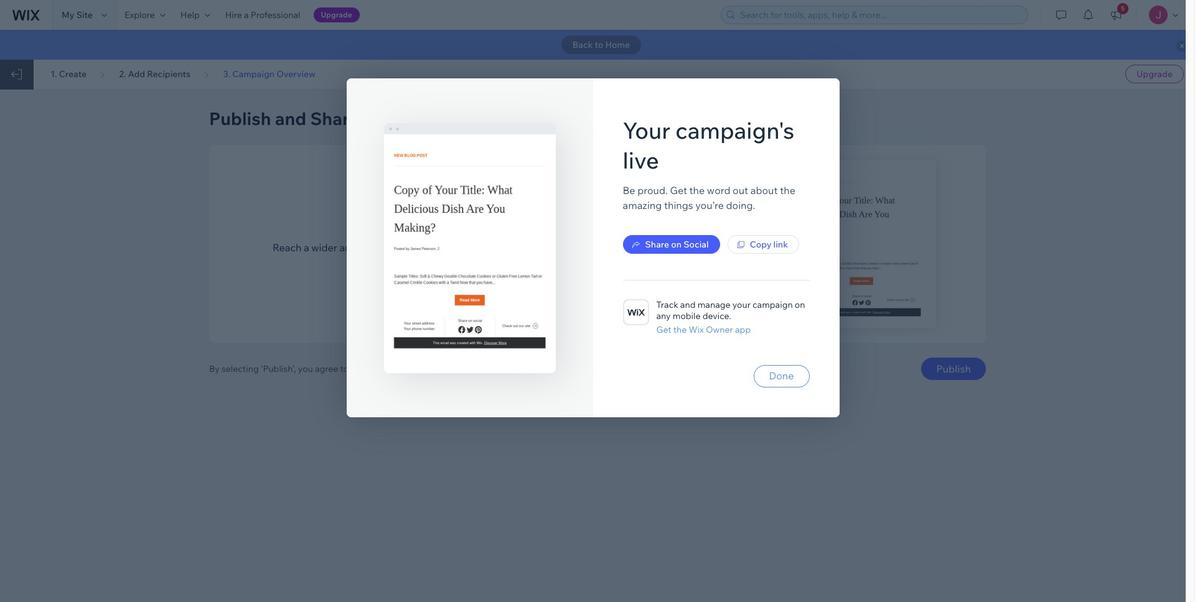 Task type: describe. For each thing, give the bounding box(es) containing it.
the inside the track and manage your campaign on any mobile device. get the wix owner app
[[673, 324, 687, 336]]

professional
[[251, 9, 300, 21]]

by
[[209, 364, 220, 375]]

and up recipients. on the top
[[551, 242, 568, 254]]

add
[[512, 257, 530, 269]]

your campaign's live
[[623, 116, 795, 174]]

reach a wider audience by publishing your campaign online and sharing it on social. to send it as an email, go back and add recipients.
[[273, 242, 659, 269]]

your
[[623, 116, 671, 144]]

my site
[[62, 9, 93, 21]]

explore
[[124, 9, 155, 21]]

0 horizontal spatial to
[[340, 364, 349, 375]]

0 horizontal spatial add
[[128, 68, 145, 80]]

campaign inside 'reach a wider audience by publishing your campaign online and sharing it on social. to send it as an email, go back and add recipients.'
[[472, 242, 518, 254]]

be
[[623, 184, 635, 197]]

reach
[[273, 242, 302, 254]]

0 vertical spatial share
[[310, 108, 359, 129]]

hire a professional
[[225, 9, 300, 21]]

track and manage your campaign on any mobile device. get the wix owner app
[[657, 299, 805, 336]]

campaign
[[232, 68, 275, 80]]

add recipients button
[[423, 278, 508, 296]]

to
[[351, 257, 362, 269]]

3. campaign overview link
[[223, 68, 316, 80]]

device.
[[703, 311, 731, 322]]

done
[[769, 370, 794, 382]]

link
[[774, 239, 788, 250]]

recipients.
[[532, 257, 581, 269]]

on inside "button"
[[671, 239, 682, 250]]

you're
[[696, 199, 724, 212]]

and left add
[[492, 257, 510, 269]]

back to home
[[573, 39, 630, 50]]

owner
[[706, 324, 733, 336]]

0 horizontal spatial it
[[389, 257, 395, 269]]

app
[[735, 324, 751, 336]]

upgrade for top upgrade button
[[321, 10, 352, 19]]

the right about
[[780, 184, 796, 197]]

recipients inside button
[[454, 281, 497, 293]]

agree
[[315, 364, 338, 375]]

the left terms
[[351, 364, 364, 375]]

share on social button
[[623, 235, 720, 254]]

mobile
[[673, 311, 701, 322]]

track
[[657, 299, 678, 311]]

publishing
[[398, 242, 447, 254]]

terms of use link
[[366, 364, 419, 375]]

and down overview
[[275, 108, 306, 129]]

publish for publish
[[937, 363, 971, 375]]

and inside the track and manage your campaign on any mobile device. get the wix owner app
[[680, 299, 696, 311]]

on inside the track and manage your campaign on any mobile device. get the wix owner app
[[795, 299, 805, 311]]

your inside the track and manage your campaign on any mobile device. get the wix owner app
[[733, 299, 751, 311]]

'publish',
[[261, 364, 296, 375]]

a for wider
[[304, 242, 309, 254]]

2. add recipients
[[119, 68, 191, 80]]

1. create link
[[51, 68, 87, 80]]

campaign's
[[676, 116, 795, 144]]

send
[[364, 257, 387, 269]]

5
[[1121, 4, 1125, 12]]

hire
[[225, 9, 242, 21]]

social inside "button"
[[684, 239, 709, 250]]

word
[[707, 184, 731, 197]]

share inside "button"
[[645, 239, 669, 250]]

your inside 'reach a wider audience by publishing your campaign online and sharing it on social. to send it as an email, go back and add recipients.'
[[449, 242, 470, 254]]

live
[[623, 146, 659, 174]]

get inside the track and manage your campaign on any mobile device. get the wix owner app
[[657, 324, 672, 336]]

site
[[76, 9, 93, 21]]



Task type: locate. For each thing, give the bounding box(es) containing it.
0 vertical spatial campaign
[[472, 242, 518, 254]]

any
[[657, 311, 671, 322]]

share down overview
[[310, 108, 359, 129]]

be proud. get the word out about the amazing things you're doing.
[[623, 184, 796, 212]]

home
[[605, 39, 630, 50]]

proud.
[[638, 184, 668, 197]]

1 vertical spatial share
[[645, 239, 669, 250]]

0 vertical spatial get
[[670, 184, 687, 197]]

1.
[[51, 68, 57, 80]]

get inside be proud. get the word out about the amazing things you're doing.
[[670, 184, 687, 197]]

0 horizontal spatial recipients
[[147, 68, 191, 80]]

create
[[59, 68, 87, 80]]

done button
[[754, 365, 810, 388]]

0 horizontal spatial campaign
[[472, 242, 518, 254]]

1 horizontal spatial it
[[607, 242, 613, 254]]

by
[[384, 242, 396, 254]]

3.
[[223, 68, 230, 80]]

publish
[[209, 108, 271, 129], [937, 363, 971, 375]]

0 vertical spatial a
[[244, 9, 249, 21]]

1 vertical spatial campaign
[[753, 299, 793, 311]]

things
[[664, 199, 693, 212]]

campaign up 'get the wix owner app' link
[[753, 299, 793, 311]]

add inside add recipients button
[[434, 281, 452, 293]]

to right 'back' on the top left
[[595, 39, 603, 50]]

wix
[[689, 324, 704, 336]]

the
[[690, 184, 705, 197], [780, 184, 796, 197], [673, 324, 687, 336], [351, 364, 364, 375]]

0 vertical spatial social
[[388, 108, 440, 129]]

a right hire
[[244, 9, 249, 21]]

manage
[[698, 299, 731, 311]]

amazing
[[623, 199, 662, 212]]

1 horizontal spatial upgrade
[[1137, 68, 1173, 80]]

recipients right 2. at the top left
[[147, 68, 191, 80]]

your
[[449, 242, 470, 254], [733, 299, 751, 311]]

back
[[468, 257, 490, 269]]

upgrade
[[321, 10, 352, 19], [1137, 68, 1173, 80]]

0 horizontal spatial upgrade
[[321, 10, 352, 19]]

selecting
[[222, 364, 259, 375]]

audience
[[340, 242, 382, 254]]

social
[[388, 108, 440, 129], [684, 239, 709, 250]]

the up you're
[[690, 184, 705, 197]]

1 horizontal spatial to
[[595, 39, 603, 50]]

1 horizontal spatial your
[[733, 299, 751, 311]]

1 vertical spatial it
[[389, 257, 395, 269]]

out
[[733, 184, 748, 197]]

1 vertical spatial to
[[340, 364, 349, 375]]

and right track on the right
[[680, 299, 696, 311]]

add down email,
[[434, 281, 452, 293]]

add right 2. at the top left
[[128, 68, 145, 80]]

back to home alert
[[0, 30, 1195, 60]]

1 horizontal spatial add
[[434, 281, 452, 293]]

1 vertical spatial get
[[657, 324, 672, 336]]

the down mobile
[[673, 324, 687, 336]]

0 vertical spatial recipients
[[147, 68, 191, 80]]

1 vertical spatial social
[[684, 239, 709, 250]]

back to home button
[[561, 35, 641, 54]]

1 vertical spatial publish
[[937, 363, 971, 375]]

a left wider on the top of page
[[304, 242, 309, 254]]

0 vertical spatial upgrade button
[[313, 7, 360, 22]]

0 horizontal spatial upgrade button
[[313, 7, 360, 22]]

share on social
[[645, 239, 709, 250]]

hire a professional link
[[218, 0, 308, 30]]

on
[[363, 108, 385, 129], [671, 239, 682, 250], [616, 242, 627, 254], [795, 299, 805, 311]]

share down amazing
[[645, 239, 669, 250]]

1 vertical spatial upgrade button
[[1126, 65, 1184, 83]]

1 horizontal spatial share
[[645, 239, 669, 250]]

add recipients
[[434, 281, 497, 293]]

publish for publish and share on social
[[209, 108, 271, 129]]

it left as on the left
[[389, 257, 395, 269]]

campaign inside the track and manage your campaign on any mobile device. get the wix owner app
[[753, 299, 793, 311]]

it
[[607, 242, 613, 254], [389, 257, 395, 269]]

your up the app at the right bottom of the page
[[733, 299, 751, 311]]

1 horizontal spatial campaign
[[753, 299, 793, 311]]

upgrade for the bottom upgrade button
[[1137, 68, 1173, 80]]

0 vertical spatial upgrade
[[321, 10, 352, 19]]

use
[[403, 364, 419, 375]]

wider
[[311, 242, 337, 254]]

about
[[751, 184, 778, 197]]

to right agree
[[340, 364, 349, 375]]

1 horizontal spatial recipients
[[454, 281, 497, 293]]

to
[[595, 39, 603, 50], [340, 364, 349, 375]]

1. create
[[51, 68, 87, 80]]

0 horizontal spatial share
[[310, 108, 359, 129]]

1 vertical spatial a
[[304, 242, 309, 254]]

back
[[573, 39, 593, 50]]

0 horizontal spatial publish
[[209, 108, 271, 129]]

doing.
[[726, 199, 755, 212]]

to inside button
[[595, 39, 603, 50]]

1 horizontal spatial upgrade button
[[1126, 65, 1184, 83]]

copy link
[[750, 239, 788, 250]]

1 vertical spatial recipients
[[454, 281, 497, 293]]

as
[[397, 257, 408, 269]]

get the wix owner app link
[[657, 324, 810, 336]]

recipients
[[147, 68, 191, 80], [454, 281, 497, 293]]

0 horizontal spatial your
[[449, 242, 470, 254]]

1 horizontal spatial a
[[304, 242, 309, 254]]

0 horizontal spatial a
[[244, 9, 249, 21]]

campaign
[[472, 242, 518, 254], [753, 299, 793, 311]]

3. campaign overview
[[223, 68, 316, 80]]

a inside 'reach a wider audience by publishing your campaign online and sharing it on social. to send it as an email, go back and add recipients.'
[[304, 242, 309, 254]]

social.
[[630, 242, 659, 254]]

2. add recipients link
[[119, 68, 191, 80]]

2.
[[119, 68, 126, 80]]

email,
[[424, 257, 451, 269]]

1 vertical spatial add
[[434, 281, 452, 293]]

and
[[275, 108, 306, 129], [551, 242, 568, 254], [492, 257, 510, 269], [680, 299, 696, 311]]

my
[[62, 9, 74, 21]]

overview
[[277, 68, 316, 80]]

on inside 'reach a wider audience by publishing your campaign online and sharing it on social. to send it as an email, go back and add recipients.'
[[616, 242, 627, 254]]

a
[[244, 9, 249, 21], [304, 242, 309, 254]]

publish and share on social
[[209, 108, 440, 129]]

Search for tools, apps, help & more... field
[[737, 6, 1024, 24]]

0 vertical spatial your
[[449, 242, 470, 254]]

recipients down back
[[454, 281, 497, 293]]

your up go
[[449, 242, 470, 254]]

5 button
[[1103, 0, 1130, 30]]

it right sharing
[[607, 242, 613, 254]]

copy link button
[[728, 235, 799, 254]]

copy
[[750, 239, 772, 250]]

add
[[128, 68, 145, 80], [434, 281, 452, 293]]

publish inside publish button
[[937, 363, 971, 375]]

help
[[180, 9, 200, 21]]

1 horizontal spatial publish
[[937, 363, 971, 375]]

0 horizontal spatial social
[[388, 108, 440, 129]]

an
[[410, 257, 421, 269]]

by selecting 'publish', you agree to the terms of use
[[209, 364, 419, 375]]

1 vertical spatial upgrade
[[1137, 68, 1173, 80]]

sharing
[[570, 242, 605, 254]]

0 vertical spatial to
[[595, 39, 603, 50]]

online
[[520, 242, 548, 254]]

go
[[453, 257, 466, 269]]

publish button
[[922, 358, 986, 380]]

terms
[[366, 364, 391, 375]]

1 horizontal spatial social
[[684, 239, 709, 250]]

campaign up back
[[472, 242, 518, 254]]

get
[[670, 184, 687, 197], [657, 324, 672, 336]]

get down any
[[657, 324, 672, 336]]

0 vertical spatial add
[[128, 68, 145, 80]]

0 vertical spatial it
[[607, 242, 613, 254]]

help button
[[173, 0, 218, 30]]

share
[[310, 108, 359, 129], [645, 239, 669, 250]]

get up things
[[670, 184, 687, 197]]

1 vertical spatial your
[[733, 299, 751, 311]]

0 vertical spatial publish
[[209, 108, 271, 129]]

you
[[298, 364, 313, 375]]

of
[[393, 364, 401, 375]]

a for professional
[[244, 9, 249, 21]]



Task type: vqa. For each thing, say whether or not it's contained in the screenshot.
View link for Peterson
no



